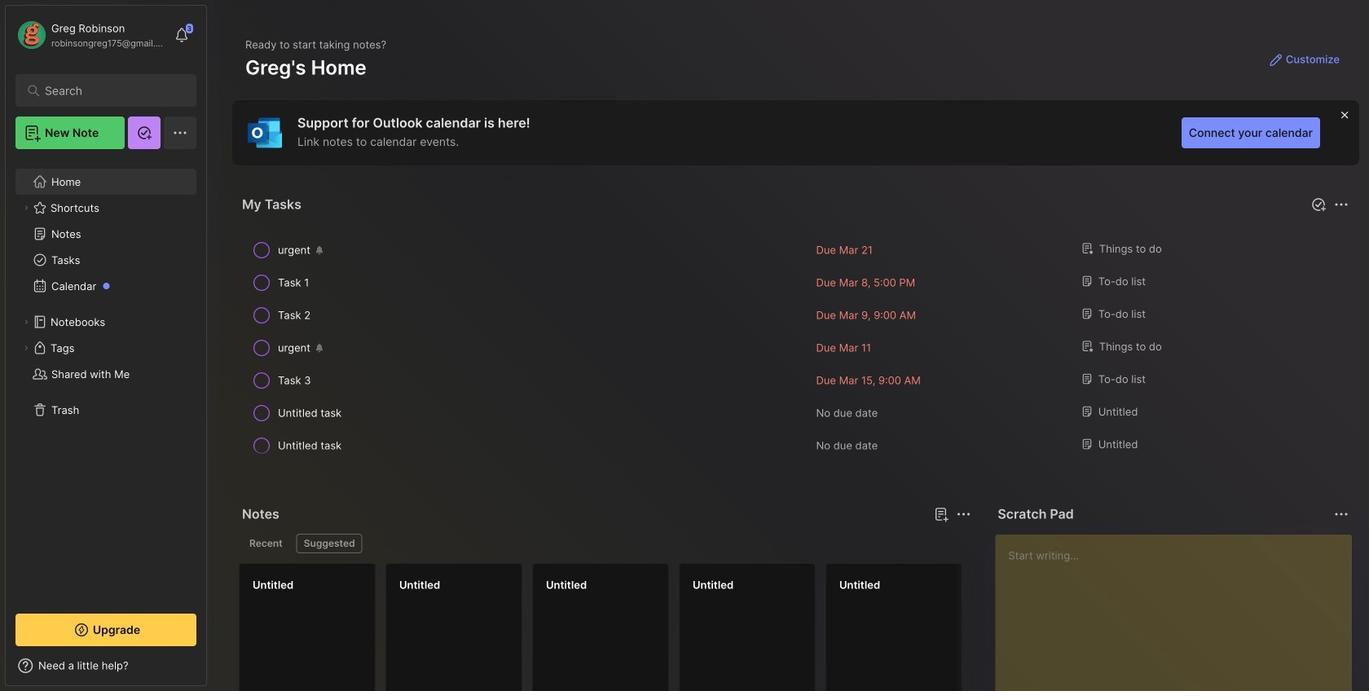 Task type: vqa. For each thing, say whether or not it's contained in the screenshot.
HELP AND LEARNING TASK CHECKLIST field
no



Task type: describe. For each thing, give the bounding box(es) containing it.
2 more actions image from the top
[[1332, 505, 1352, 524]]

2 tab from the left
[[297, 534, 363, 554]]

click to collapse image
[[206, 661, 218, 681]]

main element
[[0, 0, 212, 691]]

WHAT'S NEW field
[[6, 653, 206, 679]]

more actions image
[[954, 505, 974, 524]]

expand tags image
[[21, 343, 31, 353]]

1 row group from the top
[[239, 234, 1354, 462]]

new task image
[[1311, 197, 1327, 213]]

tree inside main "element"
[[6, 159, 206, 599]]



Task type: locate. For each thing, give the bounding box(es) containing it.
1 tab from the left
[[242, 534, 290, 554]]

More actions field
[[1331, 193, 1354, 216], [953, 503, 975, 526], [1331, 503, 1354, 526]]

more actions image
[[1332, 195, 1352, 214], [1332, 505, 1352, 524]]

row group
[[239, 234, 1354, 462], [239, 563, 1370, 691]]

tab list
[[242, 534, 969, 554]]

None search field
[[45, 81, 175, 100]]

none search field inside main "element"
[[45, 81, 175, 100]]

Search text field
[[45, 83, 175, 99]]

0 horizontal spatial tab
[[242, 534, 290, 554]]

1 vertical spatial more actions image
[[1332, 505, 1352, 524]]

2 row group from the top
[[239, 563, 1370, 691]]

0 vertical spatial row group
[[239, 234, 1354, 462]]

Start writing… text field
[[1009, 535, 1352, 691]]

tree
[[6, 159, 206, 599]]

0 vertical spatial more actions image
[[1332, 195, 1352, 214]]

1 horizontal spatial tab
[[297, 534, 363, 554]]

1 more actions image from the top
[[1332, 195, 1352, 214]]

Account field
[[15, 19, 166, 51]]

expand notebooks image
[[21, 317, 31, 327]]

tab
[[242, 534, 290, 554], [297, 534, 363, 554]]

1 vertical spatial row group
[[239, 563, 1370, 691]]



